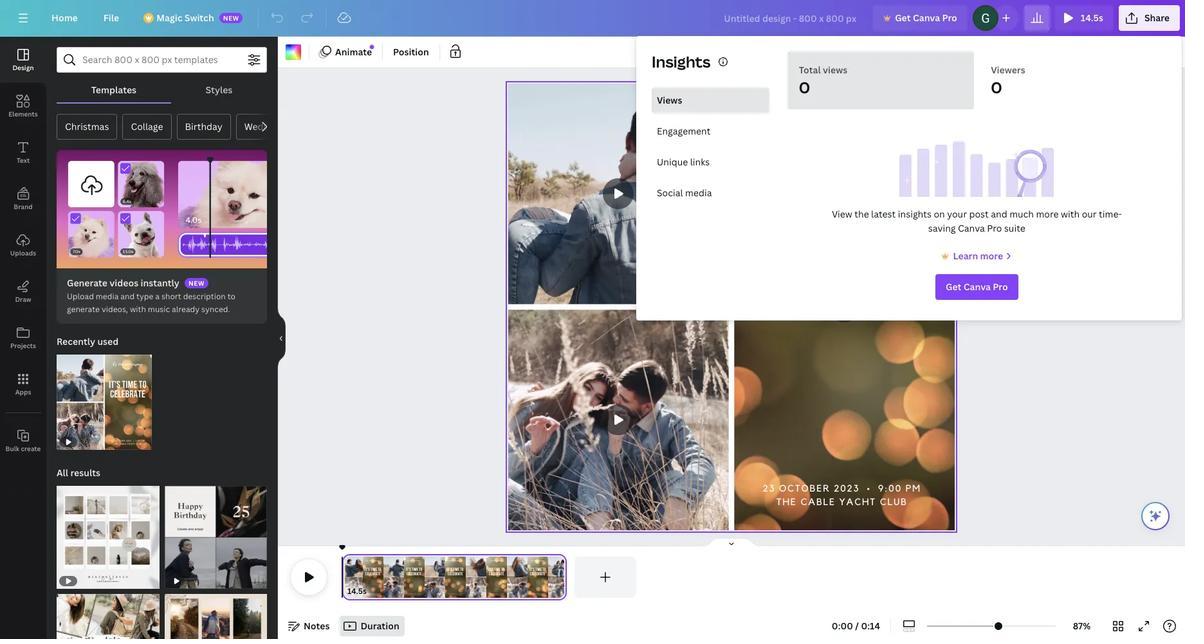 Task type: vqa. For each thing, say whether or not it's contained in the screenshot.
the brief
no



Task type: describe. For each thing, give the bounding box(es) containing it.
bulk create
[[6, 444, 41, 453]]

0:00
[[832, 620, 854, 632]]

with for more
[[1062, 208, 1081, 220]]

apps
[[15, 388, 31, 397]]

0 horizontal spatial new
[[189, 279, 205, 288]]

social media
[[657, 187, 712, 199]]

bulk
[[6, 444, 19, 453]]

engagement
[[657, 125, 711, 137]]

description
[[183, 291, 226, 302]]

canva assistant image
[[1149, 509, 1164, 524]]

notes
[[304, 620, 330, 632]]

trimming, end edge slider
[[556, 557, 567, 598]]

hide pages image
[[701, 538, 763, 548]]

green brown modern travel video collage group
[[57, 586, 159, 639]]

magic video example usage image
[[57, 150, 267, 268]]

1 vertical spatial get
[[946, 281, 962, 293]]

styles button
[[171, 78, 267, 102]]

insights
[[899, 208, 932, 220]]

total views 0
[[799, 64, 848, 98]]

the cable yacht club
[[777, 498, 908, 507]]

create
[[21, 444, 41, 453]]

insights
[[652, 51, 711, 72]]

fading sparkler heart image
[[767, 317, 917, 444]]

generate
[[67, 277, 107, 289]]

collage button
[[123, 114, 172, 140]]

0:14
[[862, 620, 881, 632]]

main menu bar
[[0, 0, 1186, 37]]

0 vertical spatial our
[[798, 112, 822, 144]]

uploads button
[[0, 222, 46, 268]]

recently used
[[57, 335, 119, 348]]

wedding
[[244, 120, 282, 133]]

side panel tab list
[[0, 37, 46, 464]]

music
[[148, 304, 170, 315]]

media for social
[[686, 187, 712, 199]]

all
[[57, 467, 68, 479]]

trimming, start edge slider
[[343, 557, 354, 598]]

design
[[13, 63, 34, 72]]

unique links button
[[652, 149, 770, 175]]

already
[[172, 304, 200, 315]]

/
[[856, 620, 860, 632]]

#ffffff image
[[286, 44, 301, 60]]

videos
[[110, 277, 139, 289]]

canva inside "main" menu bar
[[914, 12, 941, 24]]

links
[[691, 156, 710, 168]]

text button
[[0, 129, 46, 176]]

animate
[[335, 46, 372, 58]]

social media button
[[652, 180, 770, 206]]

file
[[104, 12, 119, 24]]

more inside view the latest insights on your post and much more with our time- saving canva pro suite
[[1037, 208, 1060, 220]]

instantly
[[141, 277, 180, 289]]

learn
[[954, 250, 979, 262]]

view the latest insights on your post and much more with our time- saving canva pro suite
[[832, 208, 1123, 234]]

get canva pro inside "main" menu bar
[[896, 12, 958, 24]]

more inside button
[[981, 250, 1004, 262]]

canva inside view the latest insights on your post and much more with our time- saving canva pro suite
[[959, 222, 986, 234]]

styles
[[206, 84, 233, 96]]

view
[[832, 208, 853, 220]]

your
[[948, 208, 968, 220]]

23 october 2023  •  9:00 pm the cable yacht club
[[763, 484, 922, 507]]

elements
[[9, 109, 38, 118]]

unique links
[[657, 156, 710, 168]]

share button
[[1120, 5, 1181, 31]]

0 inside the 'total views 0'
[[799, 77, 811, 98]]

87% button
[[1062, 616, 1104, 637]]

Search 800 x 800 px templates search field
[[82, 48, 241, 72]]

learn more button
[[940, 249, 1015, 264]]

14.5s button inside "main" menu bar
[[1056, 5, 1114, 31]]

views
[[657, 94, 683, 106]]

generate videos instantly
[[67, 277, 180, 289]]

to inside upload media and type a short description to generate videos, with music already synced.
[[228, 291, 236, 302]]

brand
[[14, 202, 33, 211]]

beige dark minimalist birthday video collage group
[[165, 478, 267, 589]]

birthday button
[[177, 114, 231, 140]]

1 vertical spatial 14.5s
[[348, 586, 367, 597]]

post
[[970, 208, 989, 220]]

file button
[[93, 5, 130, 31]]

birthday
[[185, 120, 223, 133]]

it's
[[771, 112, 792, 144]]

total
[[799, 64, 821, 76]]

87%
[[1074, 620, 1092, 632]]



Task type: locate. For each thing, give the bounding box(es) containing it.
our left "time-"
[[1083, 208, 1098, 220]]

and down videos
[[121, 291, 135, 302]]

engagement button
[[652, 118, 770, 144]]

used
[[97, 335, 119, 348]]

synced.
[[202, 304, 230, 315]]

upload
[[67, 291, 94, 302]]

0 horizontal spatial with
[[130, 304, 146, 315]]

1 horizontal spatial 14.5s
[[1082, 12, 1104, 24]]

0 horizontal spatial media
[[96, 291, 119, 302]]

0 horizontal spatial 14.5s
[[348, 586, 367, 597]]

projects
[[10, 341, 36, 350]]

1 vertical spatial and
[[121, 291, 135, 302]]

1 horizontal spatial to
[[894, 204, 931, 252]]

0 down viewers
[[992, 77, 1003, 98]]

share
[[1145, 12, 1171, 24]]

with for videos,
[[130, 304, 146, 315]]

hide image
[[277, 307, 286, 369]]

14.5s left page title text box
[[348, 586, 367, 597]]

viewers
[[992, 64, 1026, 76]]

1 horizontal spatial 0
[[992, 77, 1003, 98]]

apps button
[[0, 361, 46, 408]]

14.5s left share dropdown button
[[1082, 12, 1104, 24]]

1 vertical spatial pro
[[988, 222, 1003, 234]]

0 vertical spatial more
[[1037, 208, 1060, 220]]

1 vertical spatial new
[[189, 279, 205, 288]]

0 vertical spatial 14.5s
[[1082, 12, 1104, 24]]

design button
[[0, 37, 46, 83]]

1 vertical spatial our
[[1083, 208, 1098, 220]]

suite
[[1005, 222, 1026, 234]]

canva
[[914, 12, 941, 24], [959, 222, 986, 234], [964, 281, 992, 293]]

2 vertical spatial pro
[[994, 281, 1009, 293]]

and
[[992, 208, 1008, 220], [121, 291, 135, 302]]

media up videos,
[[96, 291, 119, 302]]

animate button
[[315, 42, 377, 62]]

duration button
[[340, 616, 405, 637]]

0 horizontal spatial more
[[981, 250, 1004, 262]]

0 inside viewers 0
[[992, 77, 1003, 98]]

14.5s
[[1082, 12, 1104, 24], [348, 586, 367, 597]]

with down type
[[130, 304, 146, 315]]

more right learn
[[981, 250, 1004, 262]]

1 vertical spatial more
[[981, 250, 1004, 262]]

new inside "main" menu bar
[[223, 14, 239, 23]]

short
[[162, 291, 181, 302]]

1 horizontal spatial media
[[686, 187, 712, 199]]

a
[[155, 291, 160, 302]]

and right post
[[992, 208, 1008, 220]]

wedding button
[[236, 114, 291, 140]]

0 vertical spatial get canva pro button
[[874, 5, 968, 31]]

projects button
[[0, 315, 46, 361]]

uploads
[[10, 249, 36, 258]]

generate
[[67, 304, 100, 315]]

0
[[799, 77, 811, 98], [992, 77, 1003, 98]]

all results
[[57, 467, 100, 479]]

time-
[[1100, 208, 1123, 220]]

1 horizontal spatial and
[[992, 208, 1008, 220]]

magic
[[157, 12, 183, 24]]

0 vertical spatial 14.5s button
[[1056, 5, 1114, 31]]

new image
[[370, 45, 374, 49]]

it's our anniversary
[[771, 112, 913, 144]]

to inside it's time to celebrate
[[894, 204, 931, 252]]

position button
[[388, 42, 434, 62]]

•  9:00 pm
[[868, 484, 922, 493]]

much
[[1010, 208, 1035, 220]]

0 down total
[[799, 77, 811, 98]]

switch
[[185, 12, 214, 24]]

0 horizontal spatial our
[[798, 112, 822, 144]]

cream minimalist my journey video collage group
[[165, 586, 267, 639]]

christmas button
[[57, 114, 117, 140]]

and inside view the latest insights on your post and much more with our time- saving canva pro suite
[[992, 208, 1008, 220]]

get canva pro button
[[874, 5, 968, 31], [936, 274, 1019, 300]]

with
[[1062, 208, 1081, 220], [130, 304, 146, 315]]

more right "much"
[[1037, 208, 1060, 220]]

learn more
[[954, 250, 1004, 262]]

duration
[[361, 620, 400, 632]]

1 vertical spatial get canva pro button
[[936, 274, 1019, 300]]

pro inside view the latest insights on your post and much more with our time- saving canva pro suite
[[988, 222, 1003, 234]]

0 horizontal spatial 14.5s button
[[348, 585, 367, 598]]

our right it's
[[798, 112, 822, 144]]

views button
[[652, 88, 770, 113]]

bulk create button
[[0, 418, 46, 464]]

pro inside "main" menu bar
[[943, 12, 958, 24]]

home
[[52, 12, 78, 24]]

draw
[[15, 295, 31, 304]]

media for upload
[[96, 291, 119, 302]]

viewers 0
[[992, 64, 1026, 98]]

1 horizontal spatial more
[[1037, 208, 1060, 220]]

with inside view the latest insights on your post and much more with our time- saving canva pro suite
[[1062, 208, 1081, 220]]

new right switch
[[223, 14, 239, 23]]

with left "time-"
[[1062, 208, 1081, 220]]

anniversary
[[828, 112, 913, 144]]

2 vertical spatial canva
[[964, 281, 992, 293]]

1 vertical spatial canva
[[959, 222, 986, 234]]

elements button
[[0, 83, 46, 129]]

2 0 from the left
[[992, 77, 1003, 98]]

home link
[[41, 5, 88, 31]]

brand button
[[0, 176, 46, 222]]

upload media and type a short description to generate videos, with music already synced.
[[67, 291, 236, 315]]

0 horizontal spatial get
[[896, 12, 911, 24]]

0:00 / 0:14
[[832, 620, 881, 632]]

1 vertical spatial 14.5s button
[[348, 585, 367, 598]]

0 horizontal spatial to
[[228, 291, 236, 302]]

0 vertical spatial get canva pro
[[896, 12, 958, 24]]

and inside upload media and type a short description to generate videos, with music already synced.
[[121, 291, 135, 302]]

media right 'social'
[[686, 187, 712, 199]]

1 horizontal spatial get
[[946, 281, 962, 293]]

1 horizontal spatial new
[[223, 14, 239, 23]]

0 vertical spatial pro
[[943, 12, 958, 24]]

media inside upload media and type a short description to generate videos, with music already synced.
[[96, 291, 119, 302]]

christmas
[[65, 120, 109, 133]]

saving
[[929, 222, 956, 234]]

views
[[823, 64, 848, 76]]

1 vertical spatial media
[[96, 291, 119, 302]]

more
[[1037, 208, 1060, 220], [981, 250, 1004, 262]]

0 vertical spatial with
[[1062, 208, 1081, 220]]

templates button
[[57, 78, 171, 102]]

0 horizontal spatial 0
[[799, 77, 811, 98]]

1 vertical spatial with
[[130, 304, 146, 315]]

notes button
[[283, 616, 335, 637]]

it's
[[754, 204, 808, 252]]

0 vertical spatial new
[[223, 14, 239, 23]]

new up the description on the left of page
[[189, 279, 205, 288]]

0 vertical spatial media
[[686, 187, 712, 199]]

get
[[896, 12, 911, 24], [946, 281, 962, 293]]

unique
[[657, 156, 688, 168]]

1 horizontal spatial with
[[1062, 208, 1081, 220]]

14.5s inside 14.5s button
[[1082, 12, 1104, 24]]

results
[[70, 467, 100, 479]]

Design title text field
[[714, 5, 869, 31]]

text
[[17, 156, 30, 165]]

0 vertical spatial to
[[894, 204, 931, 252]]

magic switch
[[157, 12, 214, 24]]

get canva pro
[[896, 12, 958, 24], [946, 281, 1009, 293]]

with inside upload media and type a short description to generate videos, with music already synced.
[[130, 304, 146, 315]]

to up synced.
[[228, 291, 236, 302]]

videos,
[[102, 304, 128, 315]]

get inside "main" menu bar
[[896, 12, 911, 24]]

our inside view the latest insights on your post and much more with our time- saving canva pro suite
[[1083, 208, 1098, 220]]

type
[[137, 291, 153, 302]]

Page title text field
[[373, 585, 378, 598]]

minimalistic neutral clean polaroid photo collage new collection animated video group
[[57, 478, 159, 589]]

the
[[855, 208, 870, 220]]

1 horizontal spatial our
[[1083, 208, 1098, 220]]

0 vertical spatial canva
[[914, 12, 941, 24]]

on
[[934, 208, 946, 220]]

recently
[[57, 335, 95, 348]]

0 vertical spatial and
[[992, 208, 1008, 220]]

it's time to celebrate
[[754, 204, 931, 296]]

1 vertical spatial to
[[228, 291, 236, 302]]

get canva pro button inside "main" menu bar
[[874, 5, 968, 31]]

1 horizontal spatial 14.5s button
[[1056, 5, 1114, 31]]

pro
[[943, 12, 958, 24], [988, 222, 1003, 234], [994, 281, 1009, 293]]

0 horizontal spatial and
[[121, 291, 135, 302]]

position
[[393, 46, 429, 58]]

1 0 from the left
[[799, 77, 811, 98]]

media inside "button"
[[686, 187, 712, 199]]

to left on
[[894, 204, 931, 252]]

1 vertical spatial get canva pro
[[946, 281, 1009, 293]]

beige elegant animated celebration anniversary photo collage video group
[[57, 347, 152, 450]]

0 vertical spatial get
[[896, 12, 911, 24]]



